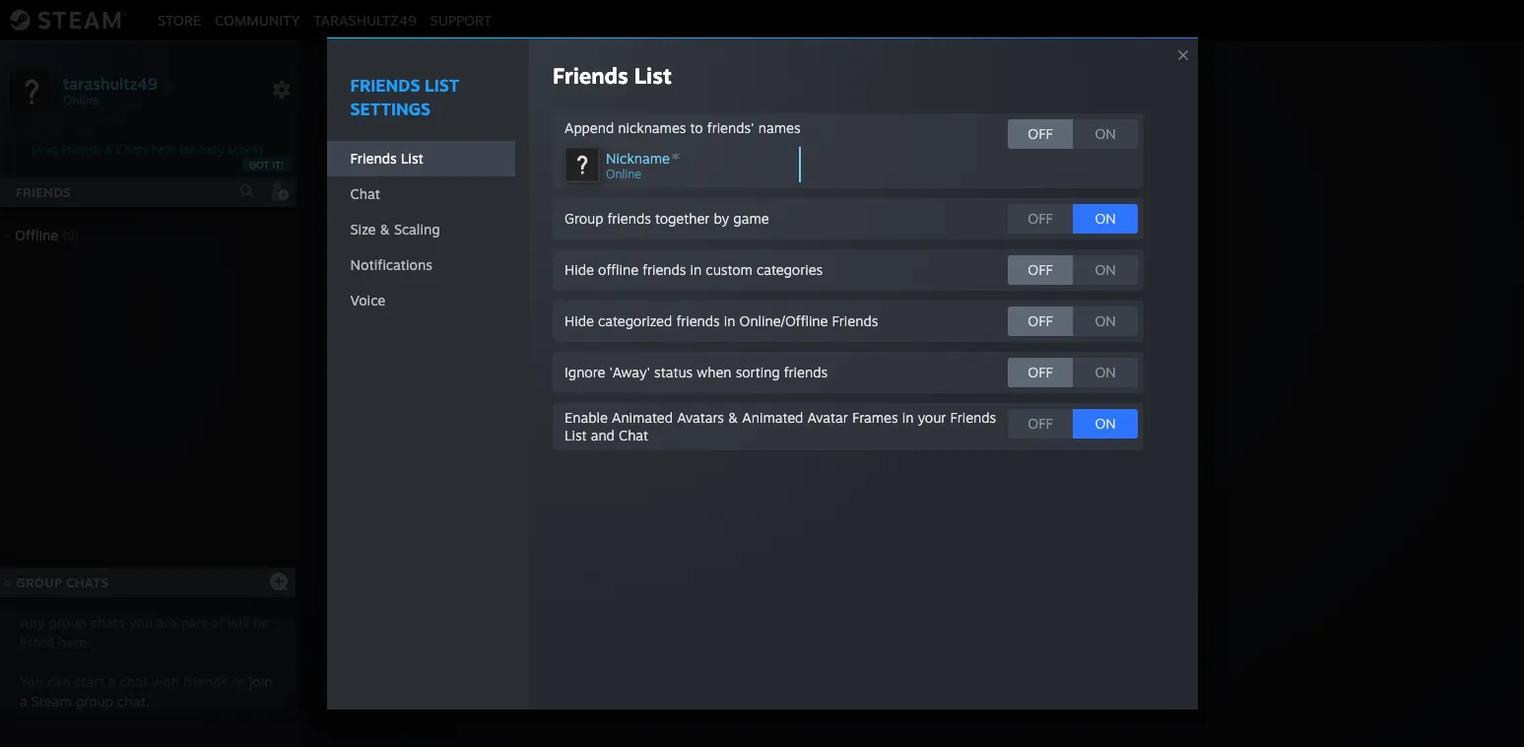 Task type: describe. For each thing, give the bounding box(es) containing it.
scaling
[[394, 221, 440, 237]]

will
[[228, 614, 249, 631]]

friends down drag
[[16, 184, 71, 200]]

offline
[[15, 227, 58, 243]]

store
[[158, 11, 201, 28]]

list up "nicknames"
[[634, 62, 672, 89]]

chat
[[120, 673, 148, 690]]

of
[[211, 614, 224, 631]]

off for categories
[[1028, 261, 1053, 278]]

by
[[714, 210, 730, 227]]

and
[[591, 427, 615, 443]]

easy
[[198, 142, 224, 157]]

1 horizontal spatial &
[[380, 221, 390, 237]]

friends'
[[707, 119, 755, 136]]

join a steam group chat.
[[20, 673, 273, 710]]

nickname
[[606, 150, 670, 166]]

in for online/offline
[[724, 312, 736, 329]]

you
[[129, 614, 153, 631]]

friends right offline
[[643, 261, 686, 278]]

a for steam
[[20, 693, 27, 710]]

friend
[[831, 404, 877, 424]]

group for group chats
[[16, 575, 62, 590]]

2 on from the top
[[1095, 210, 1116, 227]]

add a friend image
[[268, 180, 290, 202]]

1 vertical spatial or
[[232, 673, 245, 690]]

0 vertical spatial to
[[690, 119, 703, 136]]

drag
[[32, 142, 58, 157]]

status
[[655, 364, 693, 380]]

enable animated avatars & animated avatar frames in your friends list and chat
[[565, 409, 997, 443]]

1 vertical spatial a
[[108, 673, 116, 690]]

friends right drag
[[61, 142, 101, 157]]

hide for hide offline friends in custom categories
[[565, 261, 594, 278]]

friends right with
[[183, 673, 228, 690]]

1 horizontal spatial friends list
[[553, 62, 672, 89]]

start!
[[1009, 404, 1048, 424]]

size
[[350, 221, 376, 237]]

friends right online/offline
[[832, 312, 878, 329]]

append
[[565, 119, 614, 136]]

1 horizontal spatial tarashultz49
[[314, 11, 417, 28]]

you can start a chat with friends or
[[20, 673, 249, 690]]

sorting
[[736, 364, 780, 380]]

0 vertical spatial &
[[105, 142, 113, 157]]

drag friends & chats here for easy access
[[32, 142, 264, 157]]

1 vertical spatial chats
[[66, 575, 109, 590]]

append nicknames to friends' names
[[565, 119, 801, 136]]

friends up append at the top of page
[[553, 62, 629, 89]]

friends down settings
[[350, 150, 397, 166]]

manage friends list settings image
[[272, 80, 292, 100]]

list down settings
[[401, 150, 424, 166]]

2 off from the top
[[1028, 210, 1053, 227]]

together
[[655, 210, 710, 227]]

off for friends
[[1028, 364, 1053, 380]]

on for avatar
[[1095, 415, 1116, 432]]

2 animated from the left
[[742, 409, 804, 426]]

ignore
[[565, 364, 605, 380]]

nickname * online
[[606, 148, 681, 181]]

0 vertical spatial chat
[[350, 185, 380, 202]]

friends inside enable animated avatars & animated avatar frames in your friends list and chat
[[951, 409, 997, 426]]

click
[[778, 404, 813, 424]]

join
[[249, 673, 273, 690]]

ignore 'away' status when sorting friends
[[565, 364, 828, 380]]

1 vertical spatial friends list
[[350, 150, 424, 166]]

names
[[759, 119, 801, 136]]

0 vertical spatial or
[[882, 404, 897, 424]]

support
[[431, 11, 492, 28]]

friends up ignore 'away' status when sorting friends
[[677, 312, 720, 329]]



Task type: vqa. For each thing, say whether or not it's contained in the screenshot.
Group Chats the 'Group'
yes



Task type: locate. For each thing, give the bounding box(es) containing it.
in left custom
[[690, 261, 702, 278]]

tarashultz49 up friends list settings
[[314, 11, 417, 28]]

create a group chat image
[[269, 571, 289, 591]]

offline
[[598, 261, 639, 278]]

1 vertical spatial hide
[[565, 312, 594, 329]]

voice
[[350, 292, 386, 308]]

a inside join a steam group chat.
[[20, 693, 27, 710]]

1 horizontal spatial chats
[[117, 142, 148, 157]]

group up any
[[16, 575, 62, 590]]

hide
[[565, 261, 594, 278], [565, 312, 594, 329]]

off for avatar
[[1028, 415, 1053, 432]]

list inside friends list settings
[[425, 75, 460, 96]]

0 vertical spatial group
[[49, 614, 86, 631]]

&
[[105, 142, 113, 157], [380, 221, 390, 237], [728, 409, 738, 426]]

chat right and
[[619, 427, 649, 443]]

a down you
[[20, 693, 27, 710]]

friends down online
[[608, 210, 651, 227]]

avatar
[[808, 409, 848, 426]]

a
[[818, 404, 827, 424], [108, 673, 116, 690], [20, 693, 27, 710]]

1 vertical spatial in
[[724, 312, 736, 329]]

off
[[1028, 125, 1053, 142], [1028, 210, 1053, 227], [1028, 261, 1053, 278], [1028, 312, 1053, 329], [1028, 364, 1053, 380], [1028, 415, 1053, 432]]

online
[[606, 166, 642, 181]]

friends up settings
[[350, 75, 420, 96]]

chat inside enable animated avatars & animated avatar frames in your friends list and chat
[[619, 427, 649, 443]]

2 vertical spatial chat
[[619, 427, 649, 443]]

on for friends
[[1095, 312, 1116, 329]]

group up the here.
[[49, 614, 86, 631]]

*
[[671, 148, 681, 169]]

with
[[152, 673, 179, 690]]

0 horizontal spatial animated
[[612, 409, 673, 426]]

1 horizontal spatial a
[[108, 673, 116, 690]]

animated down "sorting"
[[742, 409, 804, 426]]

0 horizontal spatial to
[[690, 119, 703, 136]]

or left join
[[232, 673, 245, 690]]

to left start!
[[989, 404, 1005, 424]]

frames
[[852, 409, 898, 426]]

community link
[[208, 11, 307, 28]]

chats
[[117, 142, 148, 157], [66, 575, 109, 590]]

& right the avatars
[[728, 409, 738, 426]]

chat.
[[117, 693, 149, 710]]

1 vertical spatial to
[[989, 404, 1005, 424]]

on
[[1095, 125, 1116, 142], [1095, 210, 1116, 227], [1095, 261, 1116, 278], [1095, 312, 1116, 329], [1095, 364, 1116, 380], [1095, 415, 1116, 432]]

chat up size in the top left of the page
[[350, 185, 380, 202]]

any
[[20, 614, 45, 631]]

a right click
[[818, 404, 827, 424]]

2 horizontal spatial chat
[[951, 404, 985, 424]]

tarashultz49 up drag friends & chats here for easy access
[[63, 73, 158, 93]]

5 on from the top
[[1095, 364, 1116, 380]]

list inside enable animated avatars & animated avatar frames in your friends list and chat
[[565, 427, 587, 443]]

hide up ignore
[[565, 312, 594, 329]]

click a friend or group chat to start!
[[778, 404, 1048, 424]]

notifications
[[350, 256, 433, 273]]

0 horizontal spatial &
[[105, 142, 113, 157]]

friends inside friends list settings
[[350, 75, 420, 96]]

on for friends
[[1095, 364, 1116, 380]]

group for group friends together by game
[[565, 210, 604, 227]]

group up offline
[[565, 210, 604, 227]]

group friends together by game
[[565, 210, 769, 227]]

community
[[215, 11, 300, 28]]

group chats
[[16, 575, 109, 590]]

3 off from the top
[[1028, 261, 1053, 278]]

to
[[690, 119, 703, 136], [989, 404, 1005, 424]]

2 vertical spatial in
[[902, 409, 914, 426]]

animated
[[612, 409, 673, 426], [742, 409, 804, 426]]

0 horizontal spatial friends list
[[350, 150, 424, 166]]

in inside enable animated avatars & animated avatar frames in your friends list and chat
[[902, 409, 914, 426]]

group
[[49, 614, 86, 631], [76, 693, 113, 710]]

0 vertical spatial group
[[565, 210, 604, 227]]

1 vertical spatial tarashultz49
[[63, 73, 158, 93]]

group inside join a steam group chat.
[[76, 693, 113, 710]]

in left your at the bottom right
[[902, 409, 914, 426]]

1 animated from the left
[[612, 409, 673, 426]]

friends up click
[[784, 364, 828, 380]]

2 vertical spatial group
[[16, 575, 62, 590]]

or
[[882, 404, 897, 424], [232, 673, 245, 690]]

0 vertical spatial hide
[[565, 261, 594, 278]]

0 vertical spatial in
[[690, 261, 702, 278]]

listed
[[20, 634, 54, 650]]

enable
[[565, 409, 608, 426]]

2 horizontal spatial in
[[902, 409, 914, 426]]

support link
[[424, 11, 499, 28]]

chats left here
[[117, 142, 148, 157]]

group inside any group chats you are part of will be listed here.
[[49, 614, 86, 631]]

be
[[253, 614, 269, 631]]

friends list
[[553, 62, 672, 89], [350, 150, 424, 166]]

game
[[734, 210, 769, 227]]

2 vertical spatial &
[[728, 409, 738, 426]]

group right frames
[[901, 404, 946, 424]]

0 horizontal spatial group
[[16, 575, 62, 590]]

categories
[[757, 261, 823, 278]]

0 horizontal spatial or
[[232, 673, 245, 690]]

1 vertical spatial group
[[901, 404, 946, 424]]

collapse chats list image
[[0, 578, 23, 587]]

1 horizontal spatial or
[[882, 404, 897, 424]]

0 vertical spatial chats
[[117, 142, 148, 157]]

list down 'enable'
[[565, 427, 587, 443]]

friends list up append at the top of page
[[553, 62, 672, 89]]

'away'
[[610, 364, 650, 380]]

chat
[[350, 185, 380, 202], [951, 404, 985, 424], [619, 427, 649, 443]]

1 horizontal spatial to
[[989, 404, 1005, 424]]

tarashultz49 link
[[307, 11, 424, 28]]

0 vertical spatial a
[[818, 404, 827, 424]]

any group chats you are part of will be listed here.
[[20, 614, 269, 650]]

a for friend
[[818, 404, 827, 424]]

1 horizontal spatial chat
[[619, 427, 649, 443]]

2 horizontal spatial &
[[728, 409, 738, 426]]

when
[[697, 364, 732, 380]]

tarashultz49
[[314, 11, 417, 28], [63, 73, 158, 93]]

1 horizontal spatial group
[[565, 210, 604, 227]]

0 horizontal spatial a
[[20, 693, 27, 710]]

in
[[690, 261, 702, 278], [724, 312, 736, 329], [902, 409, 914, 426]]

& left here
[[105, 142, 113, 157]]

start
[[74, 673, 104, 690]]

list up settings
[[425, 75, 460, 96]]

4 off from the top
[[1028, 312, 1053, 329]]

1 vertical spatial group
[[76, 693, 113, 710]]

friends
[[553, 62, 629, 89], [350, 75, 420, 96], [61, 142, 101, 157], [350, 150, 397, 166], [16, 184, 71, 200], [832, 312, 878, 329], [951, 409, 997, 426]]

list
[[634, 62, 672, 89], [425, 75, 460, 96], [401, 150, 424, 166], [565, 427, 587, 443]]

settings
[[350, 98, 431, 119]]

avatars
[[677, 409, 724, 426]]

& inside enable animated avatars & animated avatar frames in your friends list and chat
[[728, 409, 738, 426]]

search my friends list image
[[239, 182, 256, 200]]

5 off from the top
[[1028, 364, 1053, 380]]

categorized
[[598, 312, 672, 329]]

4 on from the top
[[1095, 312, 1116, 329]]

1 vertical spatial &
[[380, 221, 390, 237]]

0 horizontal spatial chats
[[66, 575, 109, 590]]

1 on from the top
[[1095, 125, 1116, 142]]

store link
[[151, 11, 208, 28]]

in for custom
[[690, 261, 702, 278]]

access
[[227, 142, 264, 157]]

animated up and
[[612, 409, 673, 426]]

6 on from the top
[[1095, 415, 1116, 432]]

are
[[157, 614, 177, 631]]

0 horizontal spatial in
[[690, 261, 702, 278]]

1 hide from the top
[[565, 261, 594, 278]]

2 hide from the top
[[565, 312, 594, 329]]

friends list settings
[[350, 75, 460, 119]]

hide left offline
[[565, 261, 594, 278]]

hide offline friends in custom categories
[[565, 261, 823, 278]]

2 horizontal spatial group
[[901, 404, 946, 424]]

0 horizontal spatial tarashultz49
[[63, 73, 158, 93]]

steam
[[31, 693, 72, 710]]

0 vertical spatial friends list
[[553, 62, 672, 89]]

join a steam group chat. link
[[20, 673, 273, 710]]

on for categories
[[1095, 261, 1116, 278]]

friends
[[608, 210, 651, 227], [643, 261, 686, 278], [677, 312, 720, 329], [784, 364, 828, 380], [183, 673, 228, 690]]

here
[[151, 142, 176, 157]]

chats
[[90, 614, 125, 631]]

2 horizontal spatial a
[[818, 404, 827, 424]]

group
[[565, 210, 604, 227], [901, 404, 946, 424], [16, 575, 62, 590]]

0 vertical spatial tarashultz49
[[314, 11, 417, 28]]

to left "friends'"
[[690, 119, 703, 136]]

your
[[918, 409, 946, 426]]

3 on from the top
[[1095, 261, 1116, 278]]

0 horizontal spatial chat
[[350, 185, 380, 202]]

can
[[47, 673, 70, 690]]

1 horizontal spatial animated
[[742, 409, 804, 426]]

here.
[[58, 634, 91, 650]]

6 off from the top
[[1028, 415, 1053, 432]]

chats up chats
[[66, 575, 109, 590]]

1 vertical spatial chat
[[951, 404, 985, 424]]

1 horizontal spatial in
[[724, 312, 736, 329]]

1 off from the top
[[1028, 125, 1053, 142]]

in down custom
[[724, 312, 736, 329]]

chat right your at the bottom right
[[951, 404, 985, 424]]

you
[[20, 673, 43, 690]]

size & scaling
[[350, 221, 440, 237]]

nicknames
[[618, 119, 686, 136]]

& right size in the top left of the page
[[380, 221, 390, 237]]

online/offline
[[740, 312, 828, 329]]

or right friend
[[882, 404, 897, 424]]

for
[[179, 142, 195, 157]]

friends right your at the bottom right
[[951, 409, 997, 426]]

2 vertical spatial a
[[20, 693, 27, 710]]

off for friends
[[1028, 312, 1053, 329]]

hide categorized friends in online/offline friends
[[565, 312, 878, 329]]

group down start
[[76, 693, 113, 710]]

friends list down settings
[[350, 150, 424, 166]]

custom
[[706, 261, 753, 278]]

part
[[181, 614, 207, 631]]

hide for hide categorized friends in online/offline friends
[[565, 312, 594, 329]]

a left chat
[[108, 673, 116, 690]]



